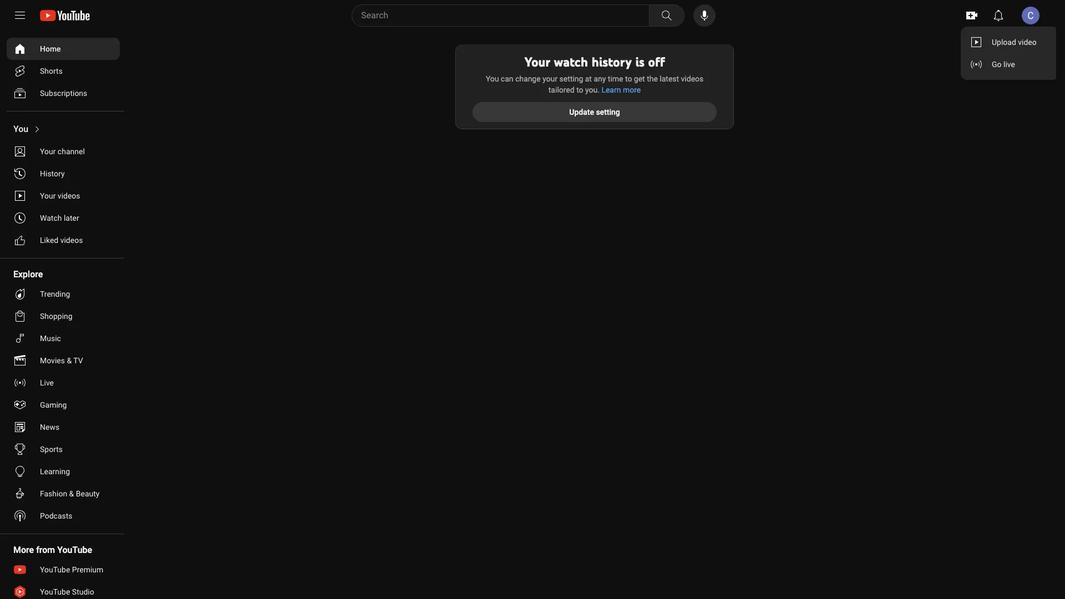 Task type: locate. For each thing, give the bounding box(es) containing it.
video
[[1019, 38, 1037, 47]]

your up watch
[[40, 191, 56, 200]]

2 vertical spatial your
[[40, 191, 56, 200]]

setting up tailored
[[560, 74, 583, 83]]

& left tv
[[67, 356, 72, 365]]

youtube studio link
[[7, 581, 120, 599], [7, 581, 120, 599]]

shopping link
[[7, 305, 120, 327], [7, 305, 120, 327]]

youtube down youtube premium
[[40, 588, 70, 597]]

0 horizontal spatial you
[[13, 124, 28, 134]]

youtube for studio
[[40, 588, 70, 597]]

your channel link
[[7, 140, 120, 163], [7, 140, 120, 163]]

your for your videos
[[40, 191, 56, 200]]

the
[[647, 74, 658, 83]]

1 vertical spatial you
[[13, 124, 28, 134]]

from
[[36, 545, 55, 556]]

2 vertical spatial videos
[[60, 236, 83, 245]]

&
[[67, 356, 72, 365], [69, 490, 74, 498]]

you can change your setting at any time to get the latest videos tailored to you.
[[486, 74, 704, 94]]

None search field
[[332, 4, 687, 27]]

youtube down more from youtube
[[40, 566, 70, 574]]

off
[[649, 54, 665, 70]]

tailored
[[549, 85, 575, 94]]

videos down the later at the left top of the page
[[60, 236, 83, 245]]

learn more link
[[602, 84, 641, 95]]

tv
[[73, 356, 83, 365]]

1 vertical spatial setting
[[596, 108, 620, 117]]

0 horizontal spatial setting
[[560, 74, 583, 83]]

explore
[[13, 269, 43, 280]]

& left "beauty"
[[69, 490, 74, 498]]

music link
[[7, 327, 120, 350], [7, 327, 120, 350]]

upload video
[[992, 38, 1037, 47]]

go live link
[[961, 53, 1059, 75], [961, 53, 1059, 75]]

0 vertical spatial setting
[[560, 74, 583, 83]]

youtube up youtube premium
[[57, 545, 92, 556]]

you for you
[[13, 124, 28, 134]]

trending link
[[7, 283, 120, 305], [7, 283, 120, 305]]

go
[[992, 60, 1002, 69]]

your up change
[[525, 54, 551, 70]]

upload video link
[[961, 31, 1059, 53], [961, 31, 1059, 53]]

learn
[[602, 85, 621, 94]]

1 vertical spatial your
[[40, 147, 56, 156]]

youtube
[[57, 545, 92, 556], [40, 566, 70, 574], [40, 588, 70, 597]]

2 vertical spatial youtube
[[40, 588, 70, 597]]

subscriptions link
[[7, 82, 120, 104], [7, 82, 120, 104]]

can
[[501, 74, 514, 83]]

0 vertical spatial videos
[[681, 74, 704, 83]]

history
[[592, 54, 632, 70]]

is
[[636, 54, 645, 70]]

1 vertical spatial to
[[577, 85, 584, 94]]

update setting button
[[473, 102, 717, 122]]

setting inside the you can change your setting at any time to get the latest videos tailored to you.
[[560, 74, 583, 83]]

gaming link
[[7, 394, 120, 416], [7, 394, 120, 416]]

fashion & beauty link
[[7, 483, 120, 505], [7, 483, 120, 505]]

home link
[[7, 38, 120, 60], [7, 38, 120, 60]]

liked videos link
[[7, 229, 120, 251], [7, 229, 120, 251]]

history link
[[7, 163, 120, 185], [7, 163, 120, 185]]

later
[[64, 214, 79, 223]]

videos up the later at the left top of the page
[[58, 191, 80, 200]]

videos
[[681, 74, 704, 83], [58, 191, 80, 200], [60, 236, 83, 245]]

0 vertical spatial to
[[625, 74, 632, 83]]

1 vertical spatial &
[[69, 490, 74, 498]]

to left get
[[625, 74, 632, 83]]

you
[[486, 74, 499, 83], [13, 124, 28, 134]]

live link
[[7, 372, 120, 394], [7, 372, 120, 394]]

your up history
[[40, 147, 56, 156]]

to left you.
[[577, 85, 584, 94]]

you link
[[7, 118, 120, 140], [7, 118, 120, 140]]

1 vertical spatial youtube
[[40, 566, 70, 574]]

podcasts link
[[7, 505, 120, 527], [7, 505, 120, 527]]

fashion & beauty
[[40, 490, 100, 498]]

news link
[[7, 416, 120, 438], [7, 416, 120, 438]]

your
[[525, 54, 551, 70], [40, 147, 56, 156], [40, 191, 56, 200]]

to
[[625, 74, 632, 83], [577, 85, 584, 94]]

Update setting text field
[[570, 108, 620, 117]]

& for tv
[[67, 356, 72, 365]]

shopping
[[40, 312, 73, 321]]

setting down learn
[[596, 108, 620, 117]]

liked videos
[[40, 236, 83, 245]]

watch later link
[[7, 207, 120, 229], [7, 207, 120, 229]]

sports link
[[7, 438, 120, 461], [7, 438, 120, 461]]

your videos link
[[7, 185, 120, 207], [7, 185, 120, 207]]

more from youtube
[[13, 545, 92, 556]]

you inside the you can change your setting at any time to get the latest videos tailored to you.
[[486, 74, 499, 83]]

go live
[[992, 60, 1016, 69]]

any
[[594, 74, 606, 83]]

0 vertical spatial your
[[525, 54, 551, 70]]

gaming
[[40, 401, 67, 410]]

1 horizontal spatial you
[[486, 74, 499, 83]]

more
[[13, 545, 34, 556]]

0 vertical spatial &
[[67, 356, 72, 365]]

0 vertical spatial you
[[486, 74, 499, 83]]

movies & tv link
[[7, 350, 120, 372], [7, 350, 120, 372]]

videos right latest
[[681, 74, 704, 83]]

youtube premium link
[[7, 559, 120, 581], [7, 559, 120, 581]]

time
[[608, 74, 624, 83]]

learning link
[[7, 461, 120, 483], [7, 461, 120, 483]]

shorts link
[[7, 60, 120, 82], [7, 60, 120, 82]]

setting
[[560, 74, 583, 83], [596, 108, 620, 117]]

1 horizontal spatial setting
[[596, 108, 620, 117]]

premium
[[72, 566, 103, 574]]

1 vertical spatial videos
[[58, 191, 80, 200]]

studio
[[72, 588, 94, 597]]

your videos
[[40, 191, 80, 200]]

liked
[[40, 236, 58, 245]]



Task type: describe. For each thing, give the bounding box(es) containing it.
movies
[[40, 356, 65, 365]]

subscriptions
[[40, 89, 87, 98]]

0 vertical spatial youtube
[[57, 545, 92, 556]]

your
[[543, 74, 558, 83]]

your for your watch history is off
[[525, 54, 551, 70]]

channel
[[58, 147, 85, 156]]

at
[[585, 74, 592, 83]]

update setting
[[570, 108, 620, 117]]

your for your channel
[[40, 147, 56, 156]]

videos for your videos
[[58, 191, 80, 200]]

1 horizontal spatial to
[[625, 74, 632, 83]]

music
[[40, 334, 61, 343]]

home
[[40, 44, 61, 53]]

setting inside button
[[596, 108, 620, 117]]

history
[[40, 169, 65, 178]]

change
[[516, 74, 541, 83]]

shorts
[[40, 67, 63, 75]]

watch later
[[40, 214, 79, 223]]

videos for liked videos
[[60, 236, 83, 245]]

youtube studio
[[40, 588, 94, 597]]

movies & tv
[[40, 356, 83, 365]]

podcasts
[[40, 512, 72, 521]]

watch
[[40, 214, 62, 223]]

you for you can change your setting at any time to get the latest videos tailored to you.
[[486, 74, 499, 83]]

learn more
[[602, 85, 641, 94]]

youtube premium
[[40, 566, 103, 574]]

upload
[[992, 38, 1017, 47]]

& for beauty
[[69, 490, 74, 498]]

0 horizontal spatial to
[[577, 85, 584, 94]]

youtube for premium
[[40, 566, 70, 574]]

Search text field
[[361, 8, 647, 23]]

your watch history is off
[[525, 54, 665, 70]]

live
[[40, 379, 54, 387]]

more
[[623, 85, 641, 94]]

news
[[40, 423, 59, 432]]

learning
[[40, 467, 70, 476]]

your channel
[[40, 147, 85, 156]]

beauty
[[76, 490, 100, 498]]

sports
[[40, 445, 63, 454]]

get
[[634, 74, 645, 83]]

trending
[[40, 290, 70, 299]]

videos inside the you can change your setting at any time to get the latest videos tailored to you.
[[681, 74, 704, 83]]

fashion
[[40, 490, 67, 498]]

update
[[570, 108, 594, 117]]

watch
[[554, 54, 588, 70]]

latest
[[660, 74, 679, 83]]

avatar image image
[[1022, 7, 1040, 24]]

live
[[1004, 60, 1016, 69]]

you.
[[586, 85, 600, 94]]



Task type: vqa. For each thing, say whether or not it's contained in the screenshot.
Home link
yes



